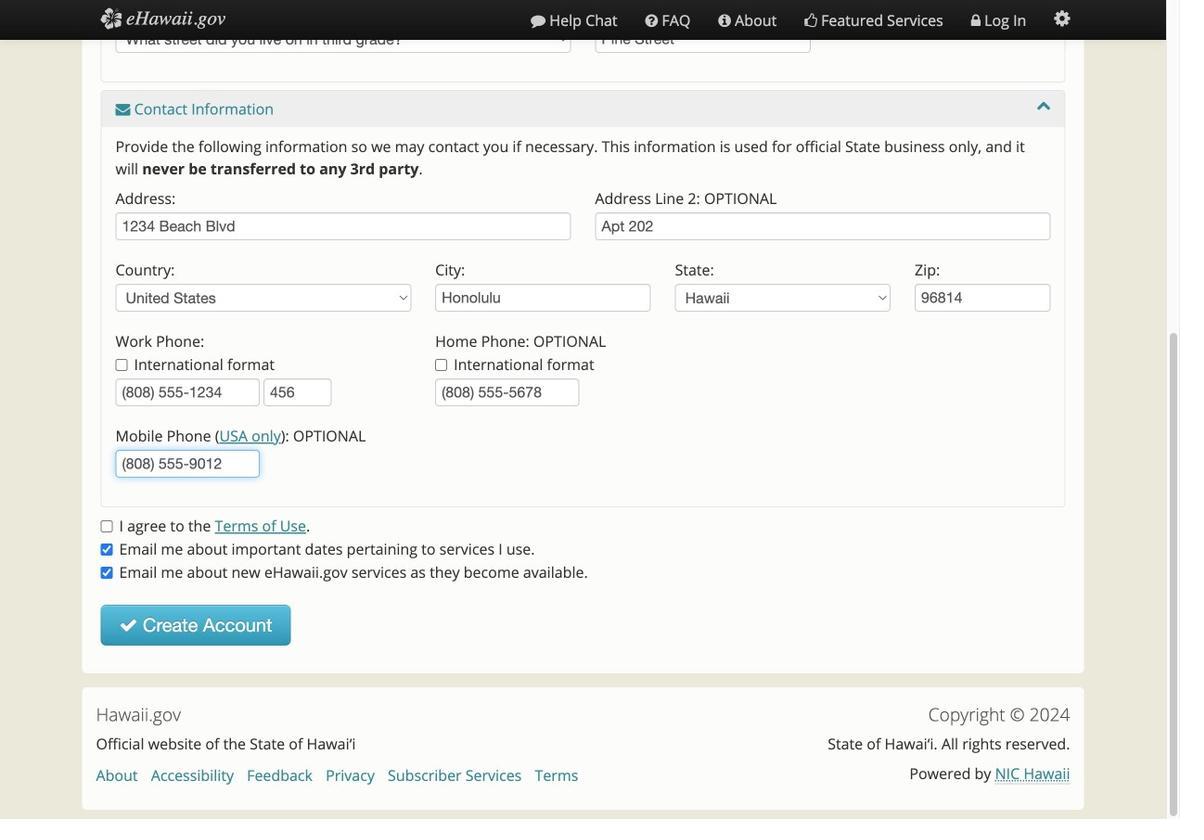 Task type: locate. For each thing, give the bounding box(es) containing it.
None text field
[[595, 25, 811, 53], [915, 284, 1051, 312], [595, 25, 811, 53], [915, 284, 1051, 312]]

thumbs up image
[[804, 13, 817, 28]]

chevron up image
[[1037, 98, 1051, 113]]

main content
[[82, 0, 1084, 673]]

None telephone field
[[115, 378, 260, 406]]

None telephone field
[[435, 378, 579, 406], [115, 450, 260, 478], [435, 378, 579, 406], [115, 450, 260, 478]]

cog image
[[1054, 9, 1070, 28]]

None text field
[[115, 212, 571, 240], [595, 212, 1051, 240], [435, 284, 651, 312], [115, 212, 571, 240], [595, 212, 1051, 240], [435, 284, 651, 312]]

Ext telephone field
[[263, 378, 332, 406]]

None checkbox
[[101, 544, 113, 556]]

None checkbox
[[115, 359, 128, 371], [435, 359, 447, 371], [101, 520, 113, 532], [101, 567, 113, 579], [115, 359, 128, 371], [435, 359, 447, 371], [101, 520, 113, 532], [101, 567, 113, 579]]

lock image
[[971, 13, 981, 28]]



Task type: vqa. For each thing, say whether or not it's contained in the screenshot.
telephone field
yes



Task type: describe. For each thing, give the bounding box(es) containing it.
ok image
[[119, 616, 138, 634]]

frequently ask questions image
[[645, 13, 658, 28]]

envelope alt image
[[115, 102, 130, 117]]

chat image
[[531, 13, 546, 28]]

info sign image
[[718, 13, 731, 28]]



